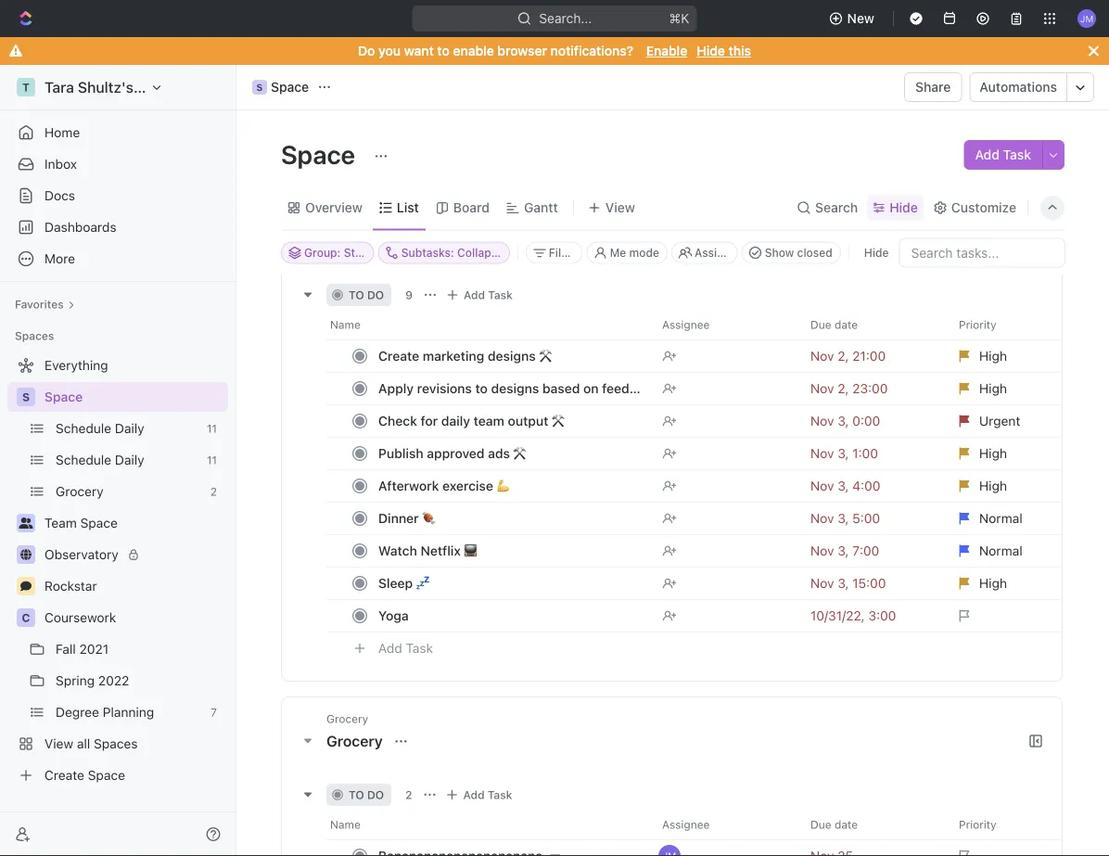 Task type: locate. For each thing, give the bounding box(es) containing it.
0 vertical spatial assignee button
[[651, 310, 800, 340]]

s inside s space
[[257, 82, 263, 92]]

1 vertical spatial grocery
[[327, 713, 368, 726]]

due date button for 2
[[800, 810, 948, 840]]

0 vertical spatial priority button
[[948, 310, 1096, 340]]

1 vertical spatial name button
[[327, 810, 651, 840]]

1 vertical spatial space, , element
[[17, 388, 35, 406]]

gantt
[[524, 200, 558, 215]]

1 due date from the top
[[811, 319, 858, 332]]

task
[[1003, 147, 1032, 162], [488, 289, 513, 302], [406, 641, 433, 656], [488, 789, 512, 802]]

2 horizontal spatial hide
[[890, 200, 918, 215]]

all inside sidebar navigation
[[77, 736, 90, 751]]

5 high button from the top
[[948, 567, 1096, 601]]

me mode
[[610, 246, 660, 259]]

fall 2021 link
[[56, 634, 224, 664]]

2 assignee from the top
[[662, 819, 710, 832]]

Search tasks... text field
[[900, 239, 1065, 267]]

space for create space
[[88, 768, 125, 783]]

1 vertical spatial to do
[[349, 789, 384, 802]]

1 do from the top
[[367, 289, 384, 302]]

2 due from the top
[[811, 819, 832, 832]]

1 vertical spatial all
[[77, 736, 90, 751]]

due for 9
[[811, 319, 832, 332]]

high button
[[948, 340, 1096, 373], [948, 372, 1096, 406], [948, 437, 1096, 471], [948, 470, 1096, 503], [948, 567, 1096, 601]]

1 date from the top
[[835, 319, 858, 332]]

collapse
[[457, 246, 504, 259]]

sleep
[[378, 576, 413, 591]]

schedule down space link
[[56, 421, 111, 436]]

schedule daily down space link
[[56, 421, 144, 436]]

1 vertical spatial 2
[[405, 789, 412, 802]]

1 normal button from the top
[[948, 502, 1096, 536]]

create for create space
[[45, 768, 84, 783]]

0 vertical spatial s
[[257, 82, 263, 92]]

2 high button from the top
[[948, 372, 1096, 406]]

sleep 💤 link
[[374, 570, 647, 597]]

1 horizontal spatial create
[[378, 349, 419, 364]]

9
[[405, 289, 413, 302]]

tree
[[7, 351, 228, 790]]

grocery inside sidebar navigation
[[56, 484, 104, 499]]

due date
[[811, 319, 858, 332], [811, 819, 858, 832]]

schedule up grocery link
[[56, 452, 111, 468]]

1 vertical spatial name
[[330, 819, 361, 832]]

1 vertical spatial spaces
[[94, 736, 138, 751]]

s inside space, , element
[[22, 391, 30, 404]]

0 vertical spatial normal
[[980, 511, 1023, 526]]

0 vertical spatial 11
[[207, 422, 217, 435]]

3 high button from the top
[[948, 437, 1096, 471]]

t
[[22, 81, 30, 94]]

tara shultz's workspace, , element
[[17, 78, 35, 96]]

2 high from the top
[[980, 381, 1007, 397]]

0 vertical spatial space, , element
[[252, 80, 267, 95]]

1 vertical spatial assignee
[[662, 819, 710, 832]]

1 vertical spatial normal
[[980, 544, 1023, 559]]

0 vertical spatial view
[[606, 200, 635, 215]]

1 11 from the top
[[207, 422, 217, 435]]

assignees
[[695, 246, 750, 259]]

0 vertical spatial priority
[[959, 319, 997, 332]]

share
[[916, 79, 951, 95]]

1 daily from the top
[[115, 421, 144, 436]]

priority button
[[948, 310, 1096, 340], [948, 810, 1096, 840]]

2 normal from the top
[[980, 544, 1023, 559]]

closed
[[797, 246, 833, 259]]

2 name button from the top
[[327, 810, 651, 840]]

1 priority from the top
[[959, 319, 997, 332]]

1 horizontal spatial all
[[507, 246, 519, 259]]

grocery
[[56, 484, 104, 499], [327, 713, 368, 726], [327, 733, 387, 750]]

1 high from the top
[[980, 349, 1007, 364]]

0 vertical spatial to do
[[349, 289, 384, 302]]

1 vertical spatial date
[[835, 819, 858, 832]]

spaces down favorites
[[15, 329, 54, 342]]

1 assignee from the top
[[662, 319, 710, 332]]

2 date from the top
[[835, 819, 858, 832]]

inbox link
[[7, 149, 228, 179]]

4 high from the top
[[980, 479, 1007, 494]]

schedule for 1st schedule daily link from the top
[[56, 421, 111, 436]]

2 vertical spatial hide
[[864, 246, 889, 259]]

schedule
[[56, 421, 111, 436], [56, 452, 111, 468]]

2 inside sidebar navigation
[[210, 485, 217, 498]]

1 vertical spatial priority button
[[948, 810, 1096, 840]]

create space
[[45, 768, 125, 783]]

due date for 2
[[811, 819, 858, 832]]

inbox
[[45, 156, 77, 172]]

11 for 1st schedule daily link from the top
[[207, 422, 217, 435]]

2021
[[79, 641, 109, 657]]

new button
[[822, 4, 886, 33]]

spaces up create space link
[[94, 736, 138, 751]]

view inside button
[[606, 200, 635, 215]]

0 vertical spatial due date
[[811, 319, 858, 332]]

user group image
[[19, 518, 33, 529]]

enable
[[453, 43, 494, 58]]

spring 2022
[[56, 673, 129, 688]]

high for 4th high dropdown button from the bottom
[[980, 381, 1007, 397]]

1 vertical spatial assignee button
[[651, 810, 800, 840]]

2 schedule daily from the top
[[56, 452, 144, 468]]

group: status
[[304, 246, 379, 259]]

all
[[507, 246, 519, 259], [77, 736, 90, 751]]

degree
[[56, 705, 99, 720]]

1 horizontal spatial hide
[[864, 246, 889, 259]]

high for publish approved ads ⚒️ link's high dropdown button
[[980, 446, 1007, 461]]

0 horizontal spatial all
[[77, 736, 90, 751]]

0 vertical spatial schedule daily
[[56, 421, 144, 436]]

hide down hide dropdown button
[[864, 246, 889, 259]]

all up create space
[[77, 736, 90, 751]]

dashboards
[[45, 219, 117, 235]]

1 name from the top
[[330, 319, 361, 332]]

1 to do from the top
[[349, 289, 384, 302]]

create
[[378, 349, 419, 364], [45, 768, 84, 783]]

netflix
[[421, 544, 461, 559]]

2 priority from the top
[[959, 819, 997, 832]]

on
[[584, 381, 599, 397]]

to do for 9
[[349, 289, 384, 302]]

date for 9
[[835, 319, 858, 332]]

0 vertical spatial due date button
[[800, 310, 948, 340]]

1 horizontal spatial space, , element
[[252, 80, 267, 95]]

s for s
[[22, 391, 30, 404]]

1 horizontal spatial spaces
[[94, 736, 138, 751]]

schedule daily link down space link
[[56, 414, 199, 443]]

spring
[[56, 673, 95, 688]]

tara
[[45, 78, 74, 96]]

space
[[271, 79, 309, 95], [281, 139, 361, 169], [45, 389, 83, 404], [80, 515, 118, 531], [88, 768, 125, 783]]

1 vertical spatial due date
[[811, 819, 858, 832]]

space, , element
[[252, 80, 267, 95], [17, 388, 35, 406]]

mode
[[629, 246, 660, 259]]

1 schedule from the top
[[56, 421, 111, 436]]

2 to do from the top
[[349, 789, 384, 802]]

1 vertical spatial due date button
[[800, 810, 948, 840]]

0 horizontal spatial hide
[[697, 43, 725, 58]]

create for create marketing designs ⚒️
[[378, 349, 419, 364]]

1 vertical spatial priority
[[959, 819, 997, 832]]

watch netflix 📺
[[378, 544, 477, 559]]

hide button
[[857, 242, 897, 264]]

assignee for 9
[[662, 319, 710, 332]]

1 horizontal spatial view
[[606, 200, 635, 215]]

normal button
[[948, 502, 1096, 536], [948, 535, 1096, 568]]

spaces
[[15, 329, 54, 342], [94, 736, 138, 751]]

daily up grocery link
[[115, 452, 144, 468]]

create inside sidebar navigation
[[45, 768, 84, 783]]

4 high button from the top
[[948, 470, 1096, 503]]

1 vertical spatial 11
[[207, 454, 217, 467]]

priority button for 2
[[948, 810, 1096, 840]]

2 do from the top
[[367, 789, 384, 802]]

gantt link
[[520, 195, 558, 221]]

s for s space
[[257, 82, 263, 92]]

2 schedule daily link from the top
[[56, 445, 199, 475]]

2 assignee button from the top
[[651, 810, 800, 840]]

1 vertical spatial create
[[45, 768, 84, 783]]

7
[[211, 706, 217, 719]]

1 vertical spatial schedule daily
[[56, 452, 144, 468]]

2 due date from the top
[[811, 819, 858, 832]]

0 vertical spatial name button
[[327, 310, 651, 340]]

0 vertical spatial due
[[811, 319, 832, 332]]

1 schedule daily link from the top
[[56, 414, 199, 443]]

⚒️
[[539, 349, 552, 364], [763, 381, 776, 397], [552, 414, 565, 429], [514, 446, 527, 461]]

0 vertical spatial create
[[378, 349, 419, 364]]

daily
[[115, 421, 144, 436], [115, 452, 144, 468]]

1 vertical spatial do
[[367, 789, 384, 802]]

2 priority button from the top
[[948, 810, 1096, 840]]

0 vertical spatial name
[[330, 319, 361, 332]]

board link
[[450, 195, 490, 221]]

high
[[980, 349, 1007, 364], [980, 381, 1007, 397], [980, 446, 1007, 461], [980, 479, 1007, 494], [980, 576, 1007, 591]]

1 high button from the top
[[948, 340, 1096, 373]]

designs
[[488, 349, 536, 364], [491, 381, 539, 397]]

2 11 from the top
[[207, 454, 217, 467]]

space, , element inside sidebar navigation
[[17, 388, 35, 406]]

afterwork
[[378, 479, 439, 494]]

1 horizontal spatial 2
[[405, 789, 412, 802]]

tree containing everything
[[7, 351, 228, 790]]

all right collapse at the top left of the page
[[507, 246, 519, 259]]

due date button
[[800, 310, 948, 340], [800, 810, 948, 840]]

docs link
[[7, 181, 228, 211]]

1 vertical spatial schedule daily link
[[56, 445, 199, 475]]

view down degree
[[45, 736, 73, 751]]

create up apply
[[378, 349, 419, 364]]

0 horizontal spatial create
[[45, 768, 84, 783]]

0 vertical spatial daily
[[115, 421, 144, 436]]

1 assignee button from the top
[[651, 310, 800, 340]]

2
[[210, 485, 217, 498], [405, 789, 412, 802]]

create marketing designs ⚒️
[[378, 349, 552, 364]]

1 priority button from the top
[[948, 310, 1096, 340]]

revisions
[[417, 381, 472, 397]]

⚒️ right output
[[552, 414, 565, 429]]

coursework
[[45, 610, 116, 625]]

0 horizontal spatial space, , element
[[17, 388, 35, 406]]

0 vertical spatial schedule daily link
[[56, 414, 199, 443]]

1 horizontal spatial s
[[257, 82, 263, 92]]

daily down space link
[[115, 421, 144, 436]]

assignee for 2
[[662, 819, 710, 832]]

1 vertical spatial view
[[45, 736, 73, 751]]

0 vertical spatial assignee
[[662, 319, 710, 332]]

2 due date button from the top
[[800, 810, 948, 840]]

hide up hide button
[[890, 200, 918, 215]]

0 horizontal spatial s
[[22, 391, 30, 404]]

output
[[508, 414, 549, 429]]

designs right marketing
[[488, 349, 536, 364]]

share button
[[905, 72, 962, 102]]

5 high from the top
[[980, 576, 1007, 591]]

schedule daily up grocery link
[[56, 452, 144, 468]]

ads
[[488, 446, 510, 461]]

hide inside button
[[864, 246, 889, 259]]

0 vertical spatial 2
[[210, 485, 217, 498]]

0 vertical spatial date
[[835, 319, 858, 332]]

3 high from the top
[[980, 446, 1007, 461]]

team space
[[45, 515, 118, 531]]

priority button for 9
[[948, 310, 1096, 340]]

1 vertical spatial hide
[[890, 200, 918, 215]]

1 vertical spatial daily
[[115, 452, 144, 468]]

view up the me
[[606, 200, 635, 215]]

1 due date button from the top
[[800, 310, 948, 340]]

💪
[[497, 479, 510, 494]]

schedule for 2nd schedule daily link
[[56, 452, 111, 468]]

create down view all spaces
[[45, 768, 84, 783]]

hide left this
[[697, 43, 725, 58]]

name
[[330, 319, 361, 332], [330, 819, 361, 832]]

0 vertical spatial schedule
[[56, 421, 111, 436]]

date
[[835, 319, 858, 332], [835, 819, 858, 832]]

schedule daily link up grocery link
[[56, 445, 199, 475]]

0 vertical spatial do
[[367, 289, 384, 302]]

2 schedule from the top
[[56, 452, 111, 468]]

s space
[[257, 79, 309, 95]]

1 vertical spatial schedule
[[56, 452, 111, 468]]

date for 2
[[835, 819, 858, 832]]

0 horizontal spatial 2
[[210, 485, 217, 498]]

due
[[811, 319, 832, 332], [811, 819, 832, 832]]

due date for 9
[[811, 319, 858, 332]]

designs down create marketing designs ⚒️ link
[[491, 381, 539, 397]]

0 vertical spatial spaces
[[15, 329, 54, 342]]

team
[[474, 414, 505, 429]]

0 vertical spatial grocery
[[56, 484, 104, 499]]

dashboards link
[[7, 212, 228, 242]]

view for view
[[606, 200, 635, 215]]

name button
[[327, 310, 651, 340], [327, 810, 651, 840]]

1 due from the top
[[811, 319, 832, 332]]

board
[[453, 200, 490, 215]]

2 name from the top
[[330, 819, 361, 832]]

⚒️ up based
[[539, 349, 552, 364]]

publish approved ads ⚒️ link
[[374, 441, 647, 468]]

1 vertical spatial designs
[[491, 381, 539, 397]]

yoga link
[[374, 603, 647, 630]]

new
[[847, 11, 875, 26]]

0 horizontal spatial view
[[45, 736, 73, 751]]

from
[[663, 381, 692, 397]]

view inside tree
[[45, 736, 73, 751]]

1 vertical spatial due
[[811, 819, 832, 832]]

1 vertical spatial s
[[22, 391, 30, 404]]

💤
[[416, 576, 429, 591]]



Task type: vqa. For each thing, say whether or not it's contained in the screenshot.


Task type: describe. For each thing, give the bounding box(es) containing it.
me
[[610, 246, 626, 259]]

0 horizontal spatial spaces
[[15, 329, 54, 342]]

tara shultz's workspace
[[45, 78, 214, 96]]

space for team space
[[80, 515, 118, 531]]

customize
[[952, 200, 1017, 215]]

observatory
[[45, 547, 119, 562]]

show
[[765, 246, 794, 259]]

1 normal from the top
[[980, 511, 1023, 526]]

view button
[[581, 195, 642, 221]]

notifications?
[[551, 43, 634, 58]]

enable
[[646, 43, 688, 58]]

rockstar
[[45, 578, 97, 594]]

view button
[[581, 186, 642, 230]]

globe image
[[20, 549, 32, 560]]

watch
[[378, 544, 417, 559]]

list link
[[393, 195, 419, 221]]

yoga
[[378, 609, 409, 624]]

assignees button
[[672, 242, 750, 264]]

home
[[45, 125, 80, 140]]

automations button
[[971, 73, 1067, 101]]

fall 2021
[[56, 641, 109, 657]]

feedback
[[602, 381, 659, 397]]

view all spaces link
[[7, 729, 224, 759]]

check for daily team output ⚒️ link
[[374, 408, 647, 435]]

me mode button
[[587, 242, 668, 264]]

jm
[[1081, 13, 1094, 23]]

customize button
[[927, 195, 1022, 221]]

spring 2022 link
[[56, 666, 224, 696]]

space for s space
[[271, 79, 309, 95]]

search button
[[791, 195, 864, 221]]

2 normal button from the top
[[948, 535, 1096, 568]]

1 schedule daily from the top
[[56, 421, 144, 436]]

create space link
[[7, 761, 224, 790]]

list
[[397, 200, 419, 215]]

high for 1st high dropdown button from the bottom
[[980, 576, 1007, 591]]

comment image
[[20, 581, 32, 592]]

priority for 9
[[959, 319, 997, 332]]

⚒️ right supervisor
[[763, 381, 776, 397]]

shultz's
[[78, 78, 134, 96]]

team
[[45, 515, 77, 531]]

based
[[543, 381, 580, 397]]

assignee button for 9
[[651, 310, 800, 340]]

dinner 🍖 link
[[374, 506, 647, 532]]

coursework, , element
[[17, 609, 35, 627]]

docs
[[45, 188, 75, 203]]

everything
[[45, 358, 108, 373]]

📺
[[464, 544, 477, 559]]

do for 9
[[367, 289, 384, 302]]

everything link
[[7, 351, 224, 380]]

jm button
[[1072, 4, 1102, 33]]

view for view all spaces
[[45, 736, 73, 751]]

1 name button from the top
[[327, 310, 651, 340]]

check
[[378, 414, 417, 429]]

urgent button
[[948, 405, 1096, 438]]

search...
[[539, 11, 592, 26]]

0 vertical spatial designs
[[488, 349, 536, 364]]

space link
[[45, 382, 224, 412]]

high button for afterwork exercise 💪 link
[[948, 470, 1096, 503]]

search
[[815, 200, 858, 215]]

hide button
[[868, 195, 924, 221]]

assignee button for 2
[[651, 810, 800, 840]]

observatory link
[[45, 540, 224, 570]]

grocery link
[[56, 477, 203, 506]]

sleep 💤
[[378, 576, 429, 591]]

2 daily from the top
[[115, 452, 144, 468]]

11 for 2nd schedule daily link
[[207, 454, 217, 467]]

0 vertical spatial hide
[[697, 43, 725, 58]]

status
[[344, 246, 379, 259]]

0 vertical spatial all
[[507, 246, 519, 259]]

degree planning link
[[56, 698, 203, 727]]

publish
[[378, 446, 424, 461]]

2022
[[98, 673, 129, 688]]

approved
[[427, 446, 485, 461]]

do for 2
[[367, 789, 384, 802]]

high for high dropdown button for create marketing designs ⚒️ link
[[980, 349, 1007, 364]]

home link
[[7, 118, 228, 147]]

due date button for 9
[[800, 310, 948, 340]]

group:
[[304, 246, 341, 259]]

show closed
[[765, 246, 833, 259]]

c
[[22, 611, 30, 624]]

⌘k
[[669, 11, 690, 26]]

priority for 2
[[959, 819, 997, 832]]

tree inside sidebar navigation
[[7, 351, 228, 790]]

high button for create marketing designs ⚒️ link
[[948, 340, 1096, 373]]

dinner
[[378, 511, 419, 526]]

🍖
[[422, 511, 435, 526]]

coursework link
[[45, 603, 224, 633]]

you
[[379, 43, 401, 58]]

overview
[[305, 200, 363, 215]]

this
[[729, 43, 751, 58]]

view all spaces
[[45, 736, 138, 751]]

due for 2
[[811, 819, 832, 832]]

daily
[[441, 414, 470, 429]]

filters
[[549, 246, 582, 259]]

degree planning
[[56, 705, 154, 720]]

high button for publish approved ads ⚒️ link
[[948, 437, 1096, 471]]

dinner 🍖
[[378, 511, 435, 526]]

to do for 2
[[349, 789, 384, 802]]

2 vertical spatial grocery
[[327, 733, 387, 750]]

create marketing designs ⚒️ link
[[374, 343, 647, 370]]

hide inside dropdown button
[[890, 200, 918, 215]]

workspace
[[137, 78, 214, 96]]

automations
[[980, 79, 1057, 95]]

marketing
[[423, 349, 484, 364]]

⚒️ right ads at the bottom left of page
[[514, 446, 527, 461]]

more button
[[7, 244, 228, 274]]

rockstar link
[[45, 571, 224, 601]]

supervisor
[[695, 381, 760, 397]]

sidebar navigation
[[0, 65, 240, 856]]

favorites
[[15, 298, 64, 311]]

high for high dropdown button related to afterwork exercise 💪 link
[[980, 479, 1007, 494]]



